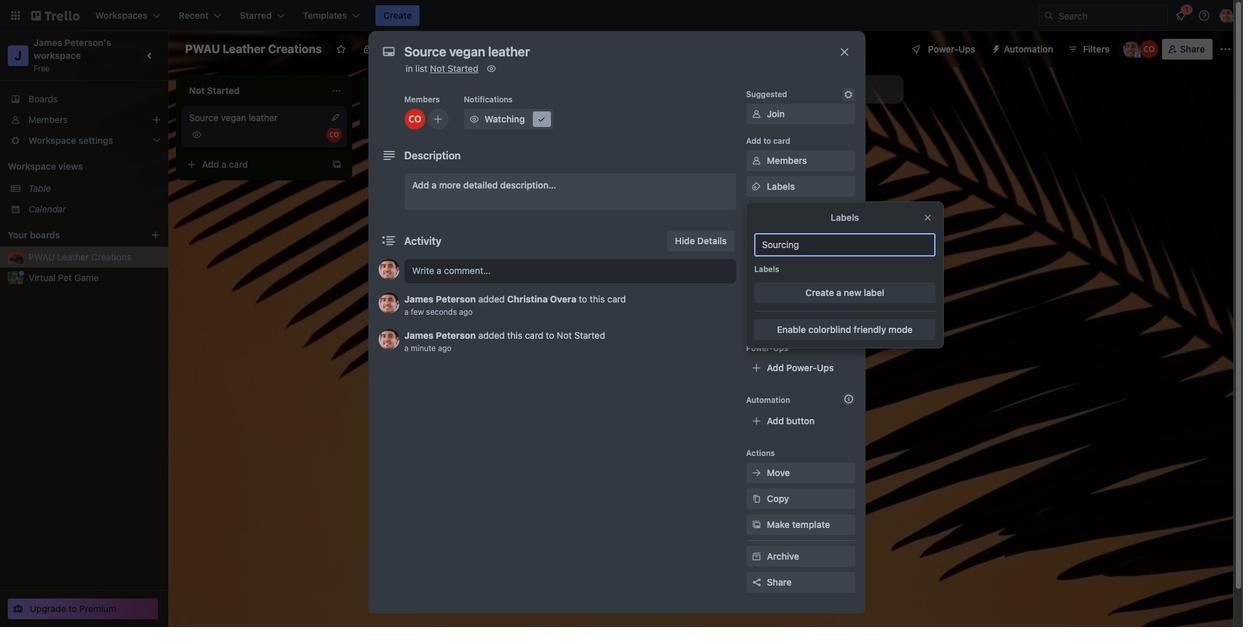 Task type: vqa. For each thing, say whether or not it's contained in the screenshot.
Power- to the middle
yes



Task type: describe. For each thing, give the bounding box(es) containing it.
0 vertical spatial members link
[[0, 109, 168, 130]]

checklist link
[[747, 202, 855, 223]]

hide details
[[675, 235, 727, 246]]

your boards with 2 items element
[[8, 227, 131, 243]]

0 horizontal spatial not
[[430, 63, 445, 74]]

Search field
[[1055, 6, 1168, 25]]

0 horizontal spatial leather
[[57, 251, 89, 262]]

checklist
[[767, 207, 807, 218]]

button
[[787, 415, 815, 426]]

card down "vegan"
[[229, 159, 248, 170]]

1 vertical spatial members link
[[747, 150, 855, 171]]

0 horizontal spatial christina overa (christinaovera) image
[[326, 127, 342, 143]]

not inside 'james peterson added this card to not started a minute ago'
[[557, 330, 572, 341]]

detailed
[[464, 179, 498, 190]]

add a more detailed description…
[[412, 179, 557, 190]]

this inside 'james peterson added this card to not started a minute ago'
[[507, 330, 523, 341]]

0 vertical spatial members
[[405, 95, 440, 104]]

card inside james peterson added christina overa to this card a few seconds ago
[[608, 293, 626, 304]]

sm image for suggested
[[842, 88, 855, 101]]

a inside button
[[837, 287, 842, 298]]

copy
[[767, 493, 790, 504]]

1 vertical spatial power-
[[747, 343, 774, 353]]

sm image for archive
[[750, 550, 763, 563]]

filters button
[[1064, 39, 1114, 60]]

pwau leather creations link
[[29, 251, 161, 264]]

move link
[[747, 463, 855, 483]]

label
[[864, 287, 885, 298]]

add a card button for create from template… icon
[[181, 154, 326, 175]]

james peterson added this card to not started a minute ago
[[405, 330, 605, 353]]

add inside button
[[767, 415, 784, 426]]

attachment
[[767, 258, 817, 269]]

this inside james peterson added christina overa to this card a few seconds ago
[[590, 293, 605, 304]]

your boards
[[8, 229, 60, 240]]

in list not started
[[406, 63, 479, 74]]

automation button
[[986, 39, 1062, 60]]

to inside 'james peterson added this card to not started a minute ago'
[[546, 330, 555, 341]]

board
[[440, 43, 465, 54]]

enable colorblind friendly mode button
[[755, 319, 936, 340]]

filters
[[1084, 43, 1110, 54]]

private button
[[354, 39, 415, 60]]

source
[[189, 112, 219, 123]]

hide details link
[[668, 231, 735, 251]]

labels link
[[747, 176, 855, 197]]

add a card for create from template… image at the left top of the page
[[386, 117, 432, 128]]

ups inside button
[[959, 43, 976, 54]]

upgrade to premium
[[30, 603, 116, 614]]

0 horizontal spatial ups
[[774, 343, 789, 353]]

leather
[[249, 112, 278, 123]]

board link
[[418, 39, 473, 60]]

create from template… image
[[332, 159, 342, 170]]

dates
[[767, 233, 792, 244]]

table
[[29, 183, 51, 194]]

add another list
[[751, 84, 819, 95]]

a inside james peterson added christina overa to this card a few seconds ago
[[405, 307, 409, 317]]

virtual pet game
[[29, 272, 99, 283]]

sm image for watching
[[468, 113, 481, 126]]

views
[[58, 161, 83, 172]]

join link
[[747, 104, 855, 124]]

Write a comment text field
[[405, 259, 736, 282]]

Search labels… text field
[[755, 233, 936, 257]]

upgrade
[[30, 603, 66, 614]]

sm image for copy
[[750, 492, 763, 505]]

fields
[[803, 310, 828, 321]]

cover
[[767, 284, 792, 295]]

mode
[[889, 324, 913, 335]]

leather inside text box
[[223, 42, 265, 56]]

pwau leather creations inside pwau leather creations text box
[[185, 42, 322, 56]]

creations inside the "pwau leather creations" link
[[91, 251, 131, 262]]

dates button
[[747, 228, 855, 249]]

add power-ups
[[767, 362, 834, 373]]

0 vertical spatial share button
[[1163, 39, 1213, 60]]

card left the add members to card icon
[[413, 117, 432, 128]]

workspace
[[34, 50, 81, 61]]

add a card for create from template… icon
[[202, 159, 248, 170]]

power-ups button
[[903, 39, 984, 60]]

overa
[[550, 293, 577, 304]]

private
[[378, 43, 408, 54]]

create a new label button
[[755, 282, 936, 303]]

in
[[406, 63, 413, 74]]

vegan
[[221, 112, 246, 123]]

james peterson (jamespeterson93) image
[[1124, 40, 1142, 58]]

boards
[[29, 93, 58, 104]]

christina overa (christinaovera) image
[[1141, 40, 1159, 58]]

j link
[[8, 45, 29, 66]]

sm image for cover
[[750, 284, 763, 297]]

join
[[767, 108, 785, 119]]

custom fields
[[767, 310, 828, 321]]

add button button
[[747, 411, 855, 431]]

watching
[[485, 113, 525, 124]]

add down suggested at right top
[[747, 136, 762, 146]]

custom fields button
[[747, 310, 855, 323]]

sm image inside watching 'button'
[[535, 113, 548, 126]]

add left the add members to card icon
[[386, 117, 403, 128]]

add to card
[[747, 136, 791, 146]]

copy link
[[747, 488, 855, 509]]

add a more detailed description… link
[[405, 174, 736, 210]]

open information menu image
[[1198, 9, 1211, 22]]

james peterson's workspace link
[[34, 37, 114, 61]]

make template link
[[747, 514, 855, 535]]

peterson for added this card to not started
[[436, 330, 476, 341]]

sm image for members
[[750, 154, 763, 167]]

close popover image
[[923, 212, 933, 223]]

share for the bottom share button
[[767, 577, 792, 588]]

colorblind
[[809, 324, 852, 335]]

minute
[[411, 343, 436, 353]]

virtual
[[29, 272, 56, 283]]

a inside 'james peterson added this card to not started a minute ago'
[[405, 343, 409, 353]]

your
[[8, 229, 28, 240]]

add members to card image
[[433, 113, 443, 126]]

creations inside pwau leather creations text box
[[268, 42, 322, 56]]

sm image down "customize views" image
[[485, 62, 498, 75]]

to down the join
[[764, 136, 772, 146]]

premium
[[79, 603, 116, 614]]

james for christina
[[405, 293, 434, 304]]

create from template… image
[[516, 118, 526, 128]]

create a new label
[[806, 287, 885, 298]]

calendar link
[[29, 203, 161, 216]]

ago inside 'james peterson added this card to not started a minute ago'
[[438, 343, 452, 353]]

show menu image
[[1220, 43, 1233, 56]]

0 horizontal spatial started
[[448, 63, 479, 74]]

new
[[844, 287, 862, 298]]

sm image for move
[[750, 466, 763, 479]]

not started link
[[430, 63, 479, 74]]

sm image for automation
[[986, 39, 1004, 57]]



Task type: locate. For each thing, give the bounding box(es) containing it.
sm image left the join
[[750, 108, 763, 120]]

sm image left copy
[[750, 492, 763, 505]]

boards
[[30, 229, 60, 240]]

automation down the "search" image on the right top of page
[[1004, 43, 1054, 54]]

customize views image
[[480, 43, 493, 56]]

1 vertical spatial create
[[806, 287, 834, 298]]

james inside 'james peterson added this card to not started a minute ago'
[[405, 330, 434, 341]]

1 added from the top
[[479, 293, 505, 304]]

1 horizontal spatial ago
[[459, 307, 473, 317]]

a left more
[[432, 179, 437, 190]]

sm image inside automation "button"
[[986, 39, 1004, 57]]

added inside james peterson added christina overa to this card a few seconds ago
[[479, 293, 505, 304]]

2 peterson from the top
[[436, 330, 476, 341]]

card right "overa"
[[608, 293, 626, 304]]

1 horizontal spatial pwau leather creations
[[185, 42, 322, 56]]

labels up checklist
[[767, 181, 795, 192]]

0 vertical spatial automation
[[1004, 43, 1054, 54]]

sm image down add to card
[[750, 154, 763, 167]]

peterson for added
[[436, 293, 476, 304]]

archive
[[767, 551, 800, 562]]

add left button
[[767, 415, 784, 426]]

create for create a new label
[[806, 287, 834, 298]]

add a card
[[386, 117, 432, 128], [202, 159, 248, 170]]

1 vertical spatial pwau
[[29, 251, 55, 262]]

automation inside automation "button"
[[1004, 43, 1054, 54]]

add a card button for create from template… image at the left top of the page
[[365, 113, 510, 133]]

add a card button down the source vegan leather link
[[181, 154, 326, 175]]

1 vertical spatial add a card button
[[181, 154, 326, 175]]

star or unstar board image
[[336, 44, 347, 54]]

0 horizontal spatial add a card button
[[181, 154, 326, 175]]

1 horizontal spatial this
[[590, 293, 605, 304]]

2 vertical spatial members
[[767, 155, 807, 166]]

make template
[[767, 519, 830, 530]]

not
[[430, 63, 445, 74], [557, 330, 572, 341]]

add a card button up the description
[[365, 113, 510, 133]]

1 vertical spatial peterson
[[436, 330, 476, 341]]

ups down colorblind
[[817, 362, 834, 373]]

0 horizontal spatial automation
[[747, 395, 791, 405]]

power-
[[928, 43, 959, 54], [747, 343, 774, 353], [787, 362, 817, 373]]

0 horizontal spatial share button
[[747, 572, 855, 593]]

1 horizontal spatial power-ups
[[928, 43, 976, 54]]

0 horizontal spatial pwau
[[29, 251, 55, 262]]

0 horizontal spatial members link
[[0, 109, 168, 130]]

add left more
[[412, 179, 429, 190]]

1 vertical spatial power-ups
[[747, 343, 789, 353]]

peterson's
[[65, 37, 111, 48]]

to down "overa"
[[546, 330, 555, 341]]

activity
[[405, 235, 442, 247]]

ago right the minute
[[438, 343, 452, 353]]

not down 'board' link at the left top
[[430, 63, 445, 74]]

1 notification image
[[1174, 8, 1189, 23]]

list inside button
[[806, 84, 819, 95]]

peterson inside james peterson added christina overa to this card a few seconds ago
[[436, 293, 476, 304]]

create button
[[376, 5, 420, 26]]

add button
[[767, 415, 815, 426]]

james peterson added christina overa to this card a few seconds ago
[[405, 293, 626, 317]]

ago right seconds
[[459, 307, 473, 317]]

sm image for join
[[750, 108, 763, 120]]

0 vertical spatial added
[[479, 293, 505, 304]]

james peterson (jamespeterson93) image
[[1220, 8, 1236, 23], [379, 259, 399, 280], [379, 293, 399, 314], [379, 329, 399, 350]]

started down board
[[448, 63, 479, 74]]

christina overa (christinaovera) image left the add members to card icon
[[405, 109, 425, 130]]

sm image left archive
[[750, 550, 763, 563]]

sm image right power-ups button
[[986, 39, 1004, 57]]

sm image inside make template link
[[750, 518, 763, 531]]

add down enable
[[767, 362, 784, 373]]

1 vertical spatial started
[[575, 330, 605, 341]]

added down james peterson added christina overa to this card a few seconds ago
[[479, 330, 505, 341]]

1 vertical spatial list
[[806, 84, 819, 95]]

christina
[[507, 293, 548, 304]]

sm image down actions
[[750, 466, 763, 479]]

sm image inside labels link
[[750, 180, 763, 193]]

creations
[[268, 42, 322, 56], [91, 251, 131, 262]]

source vegan leather
[[189, 112, 278, 123]]

add a card left the add members to card icon
[[386, 117, 432, 128]]

0 vertical spatial leather
[[223, 42, 265, 56]]

a left few
[[405, 307, 409, 317]]

christina overa (christinaovera) image
[[405, 109, 425, 130], [326, 127, 342, 143]]

0 vertical spatial add a card
[[386, 117, 432, 128]]

0 vertical spatial peterson
[[436, 293, 476, 304]]

a minute ago link
[[405, 343, 452, 353]]

sm image
[[468, 113, 481, 126], [750, 154, 763, 167], [750, 466, 763, 479], [750, 518, 763, 531], [750, 550, 763, 563]]

template
[[793, 519, 830, 530]]

card
[[413, 117, 432, 128], [774, 136, 791, 146], [229, 159, 248, 170], [608, 293, 626, 304], [525, 330, 544, 341]]

sm image inside watching 'button'
[[468, 113, 481, 126]]

2 vertical spatial labels
[[755, 264, 780, 274]]

1 horizontal spatial power-
[[787, 362, 817, 373]]

boards link
[[0, 89, 168, 109]]

1 horizontal spatial list
[[806, 84, 819, 95]]

share left show menu icon
[[1181, 43, 1205, 54]]

hide
[[675, 235, 695, 246]]

upgrade to premium link
[[8, 599, 158, 619]]

share down archive
[[767, 577, 792, 588]]

2 vertical spatial ups
[[817, 362, 834, 373]]

seconds
[[426, 307, 457, 317]]

0 vertical spatial ago
[[459, 307, 473, 317]]

suggested
[[747, 89, 788, 99]]

0 vertical spatial power-ups
[[928, 43, 976, 54]]

0 horizontal spatial power-ups
[[747, 343, 789, 353]]

search image
[[1044, 10, 1055, 21]]

1 vertical spatial share button
[[747, 572, 855, 593]]

1 vertical spatial leather
[[57, 251, 89, 262]]

enable colorblind friendly mode
[[778, 324, 913, 335]]

sm image
[[986, 39, 1004, 57], [485, 62, 498, 75], [842, 88, 855, 101], [750, 108, 763, 120], [535, 113, 548, 126], [750, 180, 763, 193], [750, 206, 763, 219], [750, 284, 763, 297], [750, 492, 763, 505]]

james inside james peterson added christina overa to this card a few seconds ago
[[405, 293, 434, 304]]

sm image inside the join link
[[750, 108, 763, 120]]

card down the join
[[774, 136, 791, 146]]

pwau leather creations inside the "pwau leather creations" link
[[29, 251, 131, 262]]

create inside primary element
[[383, 10, 412, 21]]

0 vertical spatial not
[[430, 63, 445, 74]]

0 vertical spatial power-
[[928, 43, 959, 54]]

1 vertical spatial this
[[507, 330, 523, 341]]

attachment button
[[747, 254, 855, 275]]

1 vertical spatial add a card
[[202, 159, 248, 170]]

1 vertical spatial ups
[[774, 343, 789, 353]]

members up the add members to card icon
[[405, 95, 440, 104]]

virtual pet game link
[[29, 271, 161, 284]]

members link up labels link
[[747, 150, 855, 171]]

sm image left make
[[750, 518, 763, 531]]

2 added from the top
[[479, 330, 505, 341]]

pwau leather creations
[[185, 42, 322, 56], [29, 251, 131, 262]]

1 horizontal spatial christina overa (christinaovera) image
[[405, 109, 425, 130]]

pwau inside text box
[[185, 42, 220, 56]]

edit card image
[[330, 112, 341, 122]]

0 vertical spatial creations
[[268, 42, 322, 56]]

james up the minute
[[405, 330, 434, 341]]

1 vertical spatial automation
[[747, 395, 791, 405]]

0 horizontal spatial ago
[[438, 343, 452, 353]]

1 horizontal spatial pwau
[[185, 42, 220, 56]]

this down james peterson added christina overa to this card a few seconds ago
[[507, 330, 523, 341]]

another
[[771, 84, 804, 95]]

1 peterson from the top
[[436, 293, 476, 304]]

1 horizontal spatial create
[[806, 287, 834, 298]]

create for create
[[383, 10, 412, 21]]

to right "overa"
[[579, 293, 588, 304]]

1 horizontal spatial creations
[[268, 42, 322, 56]]

details
[[698, 235, 727, 246]]

1 horizontal spatial started
[[575, 330, 605, 341]]

to right upgrade
[[69, 603, 77, 614]]

creations up 'virtual pet game' link
[[91, 251, 131, 262]]

1 horizontal spatial share button
[[1163, 39, 1213, 60]]

add inside button
[[751, 84, 769, 95]]

0 horizontal spatial create
[[383, 10, 412, 21]]

members down add to card
[[767, 155, 807, 166]]

peterson down seconds
[[436, 330, 476, 341]]

ups
[[959, 43, 976, 54], [774, 343, 789, 353], [817, 362, 834, 373]]

sm image down notifications
[[468, 113, 481, 126]]

1 vertical spatial not
[[557, 330, 572, 341]]

more
[[439, 179, 461, 190]]

james up workspace at the top of the page
[[34, 37, 62, 48]]

1 horizontal spatial leather
[[223, 42, 265, 56]]

creations left star or unstar board image
[[268, 42, 322, 56]]

description…
[[500, 179, 557, 190]]

1 horizontal spatial share
[[1181, 43, 1205, 54]]

sm image left the cover
[[750, 284, 763, 297]]

card inside 'james peterson added this card to not started a minute ago'
[[525, 330, 544, 341]]

actions
[[747, 448, 775, 458]]

list
[[416, 63, 428, 74], [806, 84, 819, 95]]

0 vertical spatial list
[[416, 63, 428, 74]]

2 vertical spatial power-
[[787, 362, 817, 373]]

2 horizontal spatial members
[[767, 155, 807, 166]]

0 vertical spatial started
[[448, 63, 479, 74]]

pet
[[58, 272, 72, 283]]

workspace
[[8, 161, 56, 172]]

archive link
[[747, 546, 855, 567]]

ups left automation "button"
[[959, 43, 976, 54]]

0 vertical spatial this
[[590, 293, 605, 304]]

primary element
[[0, 0, 1244, 31]]

sm image right create from template… image at the left top of the page
[[535, 113, 548, 126]]

pwau
[[185, 42, 220, 56], [29, 251, 55, 262]]

power-ups inside button
[[928, 43, 976, 54]]

list right another on the right of page
[[806, 84, 819, 95]]

to inside james peterson added christina overa to this card a few seconds ago
[[579, 293, 588, 304]]

started
[[448, 63, 479, 74], [575, 330, 605, 341]]

notifications
[[464, 95, 513, 104]]

1 horizontal spatial add a card
[[386, 117, 432, 128]]

add board image
[[150, 230, 161, 240]]

christina overa (christinaovera) image down the edit card icon
[[326, 127, 342, 143]]

watching button
[[464, 109, 554, 130]]

0 vertical spatial create
[[383, 10, 412, 21]]

a
[[406, 117, 411, 128], [222, 159, 227, 170], [432, 179, 437, 190], [837, 287, 842, 298], [405, 307, 409, 317], [405, 343, 409, 353]]

james up few
[[405, 293, 434, 304]]

description
[[405, 150, 461, 161]]

workspace views
[[8, 161, 83, 172]]

list right in
[[416, 63, 428, 74]]

cover link
[[747, 280, 855, 301]]

sm image inside checklist "link"
[[750, 206, 763, 219]]

j
[[14, 48, 22, 63]]

members down boards
[[29, 114, 68, 125]]

1 horizontal spatial ups
[[817, 362, 834, 373]]

automation up add button
[[747, 395, 791, 405]]

add a card down source vegan leather
[[202, 159, 248, 170]]

james for this
[[405, 330, 434, 341]]

1 horizontal spatial not
[[557, 330, 572, 341]]

share button down 1 notification image in the right top of the page
[[1163, 39, 1213, 60]]

0 vertical spatial labels
[[767, 181, 795, 192]]

added for added this card to not started
[[479, 330, 505, 341]]

create
[[383, 10, 412, 21], [806, 287, 834, 298]]

1 vertical spatial ago
[[438, 343, 452, 353]]

ups down enable
[[774, 343, 789, 353]]

share for the topmost share button
[[1181, 43, 1205, 54]]

source vegan leather link
[[189, 111, 339, 124]]

1 vertical spatial share
[[767, 577, 792, 588]]

1 horizontal spatial members
[[405, 95, 440, 104]]

added for added
[[479, 293, 505, 304]]

0 horizontal spatial list
[[416, 63, 428, 74]]

add down source
[[202, 159, 219, 170]]

enable
[[778, 324, 806, 335]]

0 horizontal spatial members
[[29, 114, 68, 125]]

sm image left checklist
[[750, 206, 763, 219]]

sm image inside cover link
[[750, 284, 763, 297]]

labels up the cover
[[755, 264, 780, 274]]

james inside james peterson's workspace free
[[34, 37, 62, 48]]

a left the add members to card icon
[[406, 117, 411, 128]]

0 vertical spatial pwau
[[185, 42, 220, 56]]

to
[[764, 136, 772, 146], [579, 293, 588, 304], [546, 330, 555, 341], [69, 603, 77, 614]]

1 horizontal spatial add a card button
[[365, 113, 510, 133]]

labels
[[767, 181, 795, 192], [831, 212, 860, 223], [755, 264, 780, 274]]

peterson inside 'james peterson added this card to not started a minute ago'
[[436, 330, 476, 341]]

labels up search labels… "text box"
[[831, 212, 860, 223]]

members link down boards
[[0, 109, 168, 130]]

2 horizontal spatial ups
[[959, 43, 976, 54]]

0 vertical spatial ups
[[959, 43, 976, 54]]

add a card button
[[365, 113, 510, 133], [181, 154, 326, 175]]

0 horizontal spatial this
[[507, 330, 523, 341]]

friendly
[[854, 324, 887, 335]]

create up private
[[383, 10, 412, 21]]

1 vertical spatial pwau leather creations
[[29, 251, 131, 262]]

0 vertical spatial share
[[1181, 43, 1205, 54]]

a left new
[[837, 287, 842, 298]]

1 vertical spatial labels
[[831, 212, 860, 223]]

sm image down add to card
[[750, 180, 763, 193]]

automation
[[1004, 43, 1054, 54], [747, 395, 791, 405]]

1 vertical spatial members
[[29, 114, 68, 125]]

free
[[34, 63, 50, 73]]

sm image inside move link
[[750, 466, 763, 479]]

0 vertical spatial add a card button
[[365, 113, 510, 133]]

sm image inside archive link
[[750, 550, 763, 563]]

added left 'christina'
[[479, 293, 505, 304]]

sm image for labels
[[750, 180, 763, 193]]

0 vertical spatial james
[[34, 37, 62, 48]]

sm image for make template
[[750, 518, 763, 531]]

0 vertical spatial pwau leather creations
[[185, 42, 322, 56]]

to inside 'link'
[[69, 603, 77, 614]]

few
[[411, 307, 424, 317]]

this
[[590, 293, 605, 304], [507, 330, 523, 341]]

a down source vegan leather
[[222, 159, 227, 170]]

1 horizontal spatial members link
[[747, 150, 855, 171]]

2 horizontal spatial power-
[[928, 43, 959, 54]]

add another list button
[[728, 75, 904, 104]]

1 vertical spatial james
[[405, 293, 434, 304]]

james
[[34, 37, 62, 48], [405, 293, 434, 304], [405, 330, 434, 341]]

sm image up the join link
[[842, 88, 855, 101]]

0 horizontal spatial power-
[[747, 343, 774, 353]]

1 horizontal spatial automation
[[1004, 43, 1054, 54]]

1 vertical spatial creations
[[91, 251, 131, 262]]

james for free
[[34, 37, 62, 48]]

create up fields
[[806, 287, 834, 298]]

None text field
[[398, 40, 826, 63]]

table link
[[29, 182, 161, 195]]

sm image inside copy link
[[750, 492, 763, 505]]

this right "overa"
[[590, 293, 605, 304]]

peterson up seconds
[[436, 293, 476, 304]]

james peterson's workspace free
[[34, 37, 114, 73]]

members
[[405, 95, 440, 104], [29, 114, 68, 125], [767, 155, 807, 166]]

game
[[74, 272, 99, 283]]

2 vertical spatial james
[[405, 330, 434, 341]]

0 horizontal spatial add a card
[[202, 159, 248, 170]]

0 horizontal spatial pwau leather creations
[[29, 251, 131, 262]]

0 horizontal spatial share
[[767, 577, 792, 588]]

started down "overa"
[[575, 330, 605, 341]]

power- inside button
[[928, 43, 959, 54]]

Board name text field
[[179, 39, 329, 60]]

a left the minute
[[405, 343, 409, 353]]

ago inside james peterson added christina overa to this card a few seconds ago
[[459, 307, 473, 317]]

not down "overa"
[[557, 330, 572, 341]]

started inside 'james peterson added this card to not started a minute ago'
[[575, 330, 605, 341]]

a few seconds ago link
[[405, 307, 473, 317]]

share button down archive link
[[747, 572, 855, 593]]

0 horizontal spatial creations
[[91, 251, 131, 262]]

1 vertical spatial added
[[479, 330, 505, 341]]

members link
[[0, 109, 168, 130], [747, 150, 855, 171]]

added
[[479, 293, 505, 304], [479, 330, 505, 341]]

added inside 'james peterson added this card to not started a minute ago'
[[479, 330, 505, 341]]

card down james peterson added christina overa to this card a few seconds ago
[[525, 330, 544, 341]]

add left another on the right of page
[[751, 84, 769, 95]]



